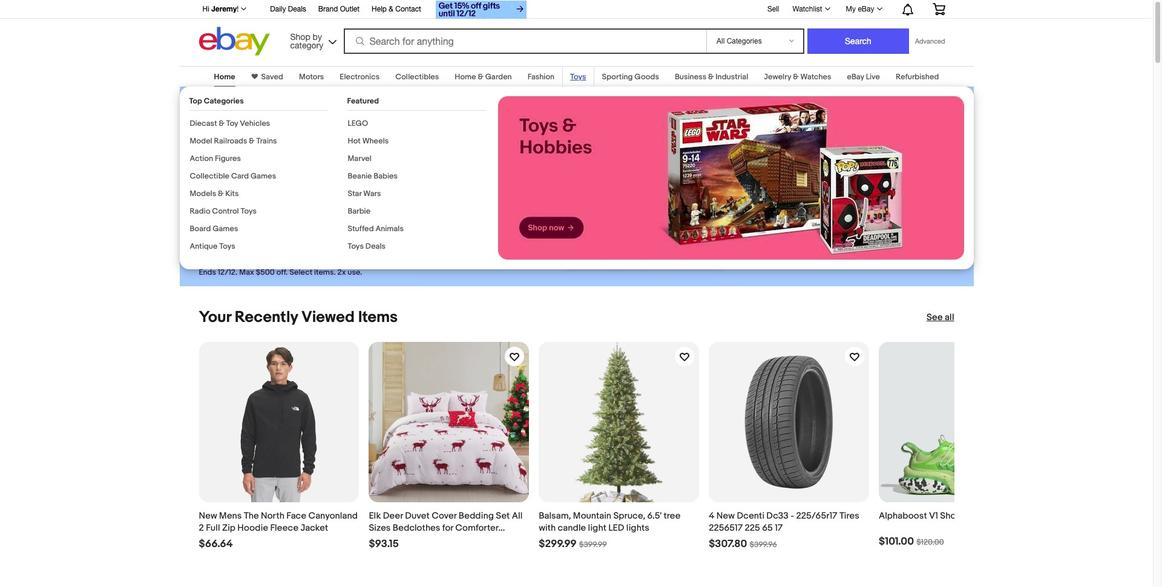 Task type: locate. For each thing, give the bounding box(es) containing it.
select
[[290, 267, 313, 277]]

wrap
[[309, 96, 361, 124]]

1 vertical spatial the
[[345, 158, 361, 171]]

0 horizontal spatial for
[[329, 158, 342, 171]]

$101.00 $120.00
[[879, 536, 945, 548]]

$101.00 text field
[[879, 536, 915, 549]]

2x
[[338, 267, 346, 277]]

& left garden
[[478, 72, 484, 82]]

candle
[[558, 523, 586, 534]]

antique toys
[[190, 242, 235, 251]]

antique toys link
[[190, 242, 235, 251]]

max
[[239, 267, 254, 277]]

time
[[304, 158, 326, 171]]

games down gifts at the top left
[[251, 171, 276, 181]]

& right business
[[709, 72, 714, 82]]

1 horizontal spatial home
[[455, 72, 476, 82]]

deals right daily
[[288, 5, 306, 13]]

toys right fashion
[[571, 72, 587, 82]]

mountain
[[573, 510, 612, 522]]

hoodie
[[238, 523, 268, 534]]

home left garden
[[455, 72, 476, 82]]

1 horizontal spatial new
[[717, 510, 735, 522]]

action
[[190, 154, 213, 164]]

brand outlet link
[[318, 3, 360, 16]]

deals down stuffed animals link
[[366, 242, 386, 251]]

ebay inside 15% off to wrap up the season main content
[[848, 72, 865, 82]]

stuffed
[[348, 224, 374, 234]]

& right jewelry
[[794, 72, 799, 82]]

home & garden link
[[455, 72, 512, 82]]

wheels
[[363, 136, 389, 146]]

1 vertical spatial deals
[[366, 242, 386, 251]]

bedding
[[459, 510, 494, 522]]

for
[[329, 158, 342, 171], [443, 523, 454, 534]]

gifts
[[267, 158, 290, 171]]

& inside account navigation
[[389, 5, 394, 13]]

deals for daily deals
[[288, 5, 306, 13]]

diecast & toy vehicles
[[190, 119, 270, 128]]

lights
[[627, 523, 650, 534]]

$93.15 text field
[[369, 538, 399, 551]]

fashion link
[[528, 72, 555, 82]]

action figures
[[190, 154, 241, 164]]

barbie link
[[348, 207, 371, 216]]

ebay right my on the top of the page
[[858, 5, 875, 13]]

2 new from the left
[[717, 510, 735, 522]]

15% off to wrap up the season link
[[199, 96, 400, 153]]

ebay left live
[[848, 72, 865, 82]]

games down control
[[213, 224, 238, 234]]

your recently viewed items link
[[199, 308, 398, 327]]

ebay live
[[848, 72, 881, 82]]

0 horizontal spatial home
[[214, 72, 235, 82]]

2 home from the left
[[455, 72, 476, 82]]

toys & hobbies - shop now image
[[498, 96, 965, 260]]

board
[[190, 224, 211, 234]]

light
[[588, 523, 607, 534]]

toys right control
[[241, 207, 257, 216]]

toys deals link
[[348, 242, 386, 251]]

$399.99
[[579, 540, 607, 550]]

home for home & garden
[[455, 72, 476, 82]]

figures
[[215, 154, 241, 164]]

radio
[[190, 207, 210, 216]]

toys inside featured "element"
[[348, 242, 364, 251]]

my ebay
[[846, 5, 875, 13]]

0 vertical spatial ebay
[[858, 5, 875, 13]]

models
[[190, 189, 216, 199]]

None submit
[[808, 28, 910, 54]]

full
[[206, 523, 220, 534]]

marvel
[[348, 154, 372, 164]]

& left "trains"
[[249, 136, 255, 146]]

alphaboost
[[879, 510, 928, 522]]

& right help
[[389, 5, 394, 13]]

kits
[[226, 189, 239, 199]]

business & industrial
[[675, 72, 749, 82]]

deals inside account navigation
[[288, 5, 306, 13]]

15% off to wrap up the season main content
[[0, 59, 1154, 587]]

previous price $399.99 text field
[[579, 540, 607, 550]]

for inside 15% off to wrap up the season ​​shop perfect gifts in time for the holidays.
[[329, 158, 342, 171]]

!
[[237, 5, 239, 13]]

with
[[539, 523, 556, 534]]

1 new from the left
[[199, 510, 217, 522]]

0 vertical spatial deals
[[288, 5, 306, 13]]

cover
[[432, 510, 457, 522]]

$399.96
[[750, 540, 777, 550]]

your shopping cart image
[[932, 3, 946, 15]]

models & kits link
[[190, 189, 239, 199]]

& left kits
[[218, 189, 224, 199]]

1 vertical spatial for
[[443, 523, 454, 534]]

1 horizontal spatial for
[[443, 523, 454, 534]]

featured element
[[347, 96, 486, 259]]

new up 2256517
[[717, 510, 735, 522]]

for inside elk deer duvet cover bedding set all sizes bedclothes for comforter christmas 3d
[[443, 523, 454, 534]]

0 horizontal spatial deals
[[288, 5, 306, 13]]

1 home from the left
[[214, 72, 235, 82]]

collectibles
[[396, 72, 439, 82]]

​​shop
[[199, 158, 225, 171]]

model railroads & trains
[[190, 136, 277, 146]]

get the coupon link
[[199, 199, 315, 227]]

toys down stuffed at the left of page
[[348, 242, 364, 251]]

for right time
[[329, 158, 342, 171]]

65
[[763, 523, 773, 534]]

& for contact
[[389, 5, 394, 13]]

up
[[366, 96, 393, 124]]

elk
[[369, 510, 381, 522]]

categories
[[204, 96, 244, 106]]

& left toy
[[219, 119, 225, 128]]

v1
[[930, 510, 939, 522]]

home up the categories
[[214, 72, 235, 82]]

toys
[[571, 72, 587, 82], [241, 207, 257, 216], [219, 242, 235, 251], [348, 242, 364, 251]]

north
[[261, 510, 285, 522]]

1 horizontal spatial games
[[251, 171, 276, 181]]

new mens the north face canyonland 2 full zip hoodie fleece jacket $66.64
[[199, 510, 358, 550]]

& for watches
[[794, 72, 799, 82]]

2 vertical spatial the
[[230, 207, 246, 219]]

by
[[313, 32, 322, 41]]

sell
[[768, 5, 780, 13]]

1 vertical spatial games
[[213, 224, 238, 234]]

outlet
[[340, 5, 360, 13]]

$66.64 text field
[[199, 538, 233, 551]]

225/65r17
[[797, 510, 838, 522]]

mens
[[219, 510, 242, 522]]

& for toy
[[219, 119, 225, 128]]

watchlist link
[[786, 2, 836, 16]]

1 horizontal spatial deals
[[366, 242, 386, 251]]

1 vertical spatial ebay
[[848, 72, 865, 82]]

electronics link
[[340, 72, 380, 82]]

deals inside featured "element"
[[366, 242, 386, 251]]

jeremy
[[211, 4, 237, 13]]

help
[[372, 5, 387, 13]]

home for home
[[214, 72, 235, 82]]

deals for toys deals
[[366, 242, 386, 251]]

your
[[199, 308, 231, 327]]

15% off to wrap up the season ​​shop perfect gifts in time for the holidays.
[[199, 96, 393, 185]]

jewelry & watches
[[764, 72, 832, 82]]

for down cover
[[443, 523, 454, 534]]

0 horizontal spatial new
[[199, 510, 217, 522]]

board games link
[[190, 224, 238, 234]]

0 vertical spatial for
[[329, 158, 342, 171]]

sizes
[[369, 523, 391, 534]]

new up full on the bottom of the page
[[199, 510, 217, 522]]

hi jeremy !
[[203, 4, 239, 13]]

& for garden
[[478, 72, 484, 82]]

electronics
[[340, 72, 380, 82]]

models & kits
[[190, 189, 239, 199]]

home
[[214, 72, 235, 82], [455, 72, 476, 82]]

radio control toys
[[190, 207, 257, 216]]



Task type: vqa. For each thing, say whether or not it's contained in the screenshot.
Your shopping cart 'icon'
yes



Task type: describe. For each thing, give the bounding box(es) containing it.
face
[[287, 510, 307, 522]]

Search for anything text field
[[346, 30, 704, 53]]

radio control toys link
[[190, 207, 257, 216]]

balsam,
[[539, 510, 571, 522]]

daily deals link
[[270, 3, 306, 16]]

goods
[[635, 72, 660, 82]]

garden
[[486, 72, 512, 82]]

hi
[[203, 5, 209, 13]]

& for industrial
[[709, 72, 714, 82]]

viewed
[[302, 308, 355, 327]]

watchlist
[[793, 5, 823, 13]]

hot
[[348, 136, 361, 146]]

board games
[[190, 224, 238, 234]]

set
[[496, 510, 510, 522]]

my ebay link
[[840, 2, 888, 16]]

& for kits
[[218, 189, 224, 199]]

beanie
[[348, 171, 372, 181]]

your recently viewed items
[[199, 308, 398, 327]]

help & contact
[[372, 5, 421, 13]]

animals
[[376, 224, 404, 234]]

diecast
[[190, 119, 217, 128]]

shop by category banner
[[196, 0, 955, 59]]

see
[[927, 312, 943, 323]]

lego link
[[348, 119, 368, 128]]

toy
[[226, 119, 238, 128]]

shop
[[290, 32, 311, 41]]

none submit inside shop by category banner
[[808, 28, 910, 54]]

toys down board games "link"
[[219, 242, 235, 251]]

contact
[[396, 5, 421, 13]]

top categories element
[[189, 96, 328, 259]]

star wars
[[348, 189, 381, 199]]

previous price $120.00 text field
[[917, 538, 945, 547]]

tires
[[840, 510, 860, 522]]

jewelry
[[764, 72, 792, 82]]

action figures link
[[190, 154, 241, 164]]

0 vertical spatial games
[[251, 171, 276, 181]]

all
[[945, 312, 955, 323]]

advanced
[[916, 38, 946, 45]]

canyonland
[[309, 510, 358, 522]]

items.
[[314, 267, 336, 277]]

card
[[231, 171, 249, 181]]

wars
[[364, 189, 381, 199]]

diecast & toy vehicles link
[[190, 119, 270, 128]]

use.
[[348, 267, 363, 277]]

4
[[709, 510, 715, 522]]

industrial
[[716, 72, 749, 82]]

$299.99
[[539, 538, 577, 550]]

tree
[[664, 510, 681, 522]]

$307.80 text field
[[709, 538, 748, 551]]

ends
[[199, 267, 216, 277]]

category
[[290, 40, 324, 50]]

sporting
[[602, 72, 633, 82]]

new inside "4 new dcenti dc33  - 225/65r17 tires 2256517 225 65 17 $307.80 $399.96"
[[717, 510, 735, 522]]

sell link
[[762, 5, 785, 13]]

beanie babies link
[[348, 171, 398, 181]]

previous price $399.96 text field
[[750, 540, 777, 550]]

see all
[[927, 312, 955, 323]]

railroads
[[214, 136, 247, 146]]

zip
[[222, 523, 236, 534]]

top categories
[[189, 96, 244, 106]]

ebay inside account navigation
[[858, 5, 875, 13]]

home & garden
[[455, 72, 512, 82]]

0 horizontal spatial games
[[213, 224, 238, 234]]

ebay live link
[[848, 72, 881, 82]]

get an extra 15% off image
[[436, 1, 527, 19]]

shop by category button
[[285, 27, 339, 53]]

season
[[239, 124, 315, 153]]

babies
[[374, 171, 398, 181]]

toys link
[[571, 72, 587, 82]]

-
[[791, 510, 795, 522]]

duvet
[[405, 510, 430, 522]]

12/12.
[[218, 267, 238, 277]]

4 new dcenti dc33  - 225/65r17 tires 2256517 225 65 17 $307.80 $399.96
[[709, 510, 860, 550]]

$120.00
[[917, 538, 945, 547]]

$299.99 text field
[[539, 538, 577, 551]]

brand outlet
[[318, 5, 360, 13]]

new inside the new mens the north face canyonland 2 full zip hoodie fleece jacket $66.64
[[199, 510, 217, 522]]

see all link
[[927, 312, 955, 324]]

collectible card games link
[[190, 171, 276, 181]]

my
[[846, 5, 856, 13]]

dc33
[[767, 510, 789, 522]]

top
[[189, 96, 202, 106]]

225
[[745, 523, 761, 534]]

ends 12/12. max $500 off. select items. 2x use.
[[199, 267, 363, 277]]

account navigation
[[196, 0, 955, 21]]

elk deer duvet cover bedding set all sizes bedclothes for comforter christmas 3d
[[369, 510, 523, 546]]

0 vertical spatial the
[[199, 124, 234, 153]]

daily deals
[[270, 5, 306, 13]]

off.
[[277, 267, 288, 277]]

model
[[190, 136, 212, 146]]

trains
[[257, 136, 277, 146]]

bedclothes
[[393, 523, 441, 534]]

daily
[[270, 5, 286, 13]]

$500
[[256, 267, 275, 277]]

star
[[348, 189, 362, 199]]

jacket
[[301, 523, 328, 534]]

hot wheels link
[[348, 136, 389, 146]]

17
[[775, 523, 783, 534]]

saved link
[[258, 72, 283, 82]]

off
[[248, 96, 277, 124]]



